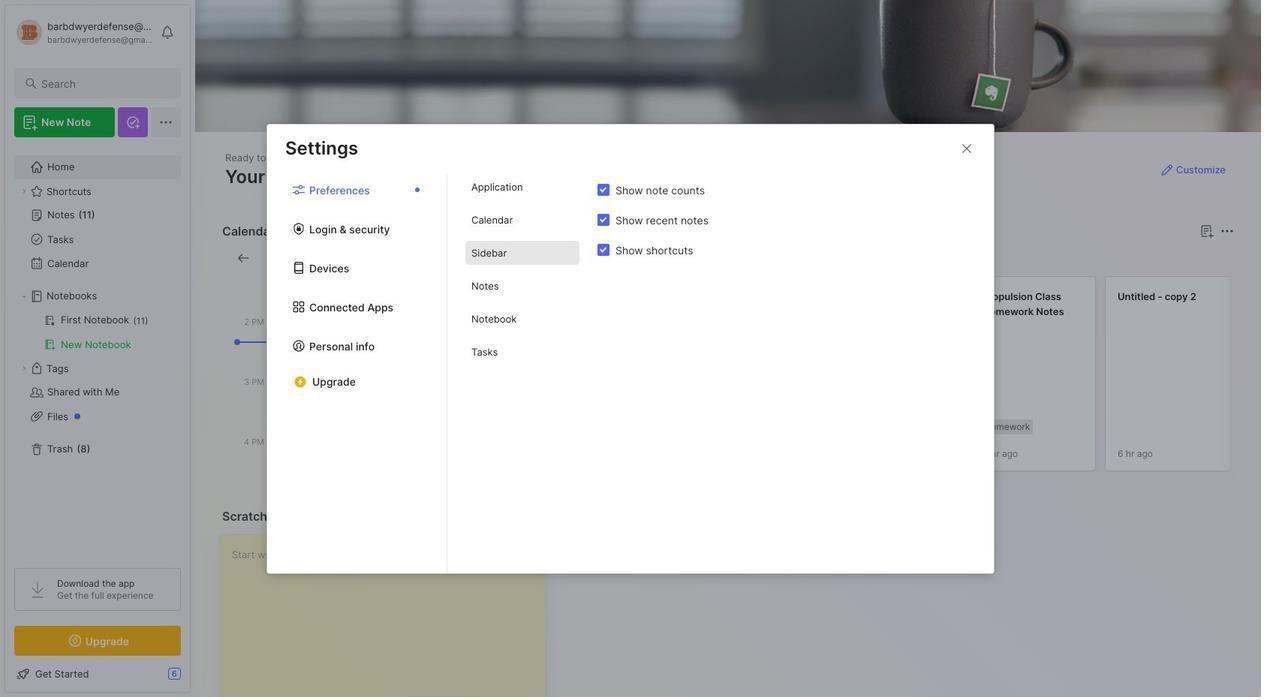 Task type: locate. For each thing, give the bounding box(es) containing it.
group
[[14, 309, 180, 357]]

tab
[[465, 175, 580, 199], [465, 208, 580, 232], [465, 241, 580, 265], [568, 249, 612, 267], [618, 249, 679, 267], [465, 274, 580, 298], [465, 307, 580, 331], [465, 340, 580, 364]]

Search text field
[[41, 77, 167, 91]]

None checkbox
[[598, 244, 610, 256]]

None checkbox
[[598, 184, 610, 196], [598, 214, 610, 226], [598, 184, 610, 196], [598, 214, 610, 226]]

tree
[[5, 146, 190, 555]]

tree inside main element
[[5, 146, 190, 555]]

none search field inside main element
[[41, 74, 167, 92]]

close image
[[958, 139, 976, 157]]

row group
[[565, 276, 1261, 480]]

expand tags image
[[20, 364, 29, 373]]

tab list
[[267, 175, 447, 573], [447, 175, 598, 573], [568, 249, 1232, 267]]

Start writing… text field
[[232, 535, 545, 697]]

None search field
[[41, 74, 167, 92]]



Task type: describe. For each thing, give the bounding box(es) containing it.
main element
[[0, 0, 195, 697]]

group inside tree
[[14, 309, 180, 357]]

expand notebooks image
[[20, 292, 29, 301]]



Task type: vqa. For each thing, say whether or not it's contained in the screenshot.
radio
no



